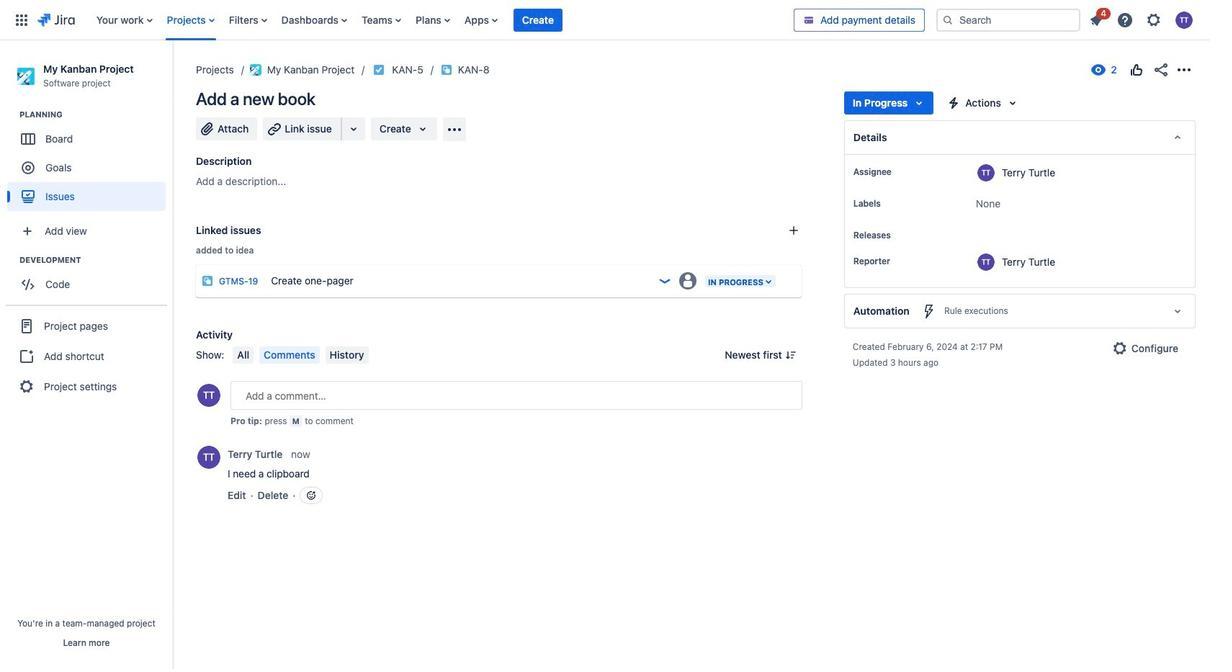 Task type: describe. For each thing, give the bounding box(es) containing it.
more information about terry turtle image for reporter pin to top. only you can see pinned fields. 'image' at the right of the page
[[977, 254, 995, 271]]

list item inside list
[[1083, 5, 1111, 31]]

Add a comment… field
[[231, 381, 802, 410]]

appswitcher icon image
[[13, 11, 30, 28]]

0 horizontal spatial list item
[[514, 0, 563, 40]]

notifications image
[[1088, 11, 1105, 28]]

heading for development image
[[19, 254, 172, 266]]

group for development image
[[7, 254, 172, 303]]

sidebar navigation image
[[157, 58, 189, 86]]

1 horizontal spatial list
[[1083, 5, 1202, 33]]

more information about terry turtle image for assignee pin to top. only you can see pinned fields. icon
[[977, 164, 995, 182]]

reporter pin to top. only you can see pinned fields. image
[[893, 256, 905, 267]]

details element
[[844, 120, 1196, 155]]

your profile and settings image
[[1176, 11, 1193, 28]]

0 horizontal spatial list
[[89, 0, 794, 40]]

primary element
[[9, 0, 794, 40]]

2 vertical spatial group
[[6, 305, 167, 407]]

goal image
[[22, 161, 35, 174]]

group for planning icon
[[7, 109, 172, 216]]



Task type: locate. For each thing, give the bounding box(es) containing it.
actions image
[[1176, 61, 1193, 79]]

list
[[89, 0, 794, 40], [1083, 5, 1202, 33]]

1 vertical spatial more information about terry turtle image
[[977, 254, 995, 271]]

None search field
[[936, 8, 1080, 31]]

my kanban project image
[[250, 64, 261, 76]]

search image
[[942, 14, 954, 26]]

list up vote options: no one has voted for this issue yet. icon
[[1083, 5, 1202, 33]]

1 vertical spatial heading
[[19, 254, 172, 266]]

1 horizontal spatial list item
[[1083, 5, 1111, 31]]

priority: low image
[[658, 274, 672, 288]]

subtask image
[[441, 64, 452, 76]]

more information about terry turtle image up the automation element
[[977, 254, 995, 271]]

labels pin to top. only you can see pinned fields. image
[[884, 198, 895, 210]]

settings image
[[1145, 11, 1163, 28]]

group
[[7, 109, 172, 216], [7, 254, 172, 303], [6, 305, 167, 407]]

planning image
[[2, 106, 19, 123]]

task image
[[373, 64, 385, 76]]

2 more information about terry turtle image from the top
[[977, 254, 995, 271]]

heading for planning icon
[[19, 109, 172, 120]]

assignee pin to top. only you can see pinned fields. image
[[895, 166, 906, 178]]

more information about terry turtle image
[[197, 446, 220, 469]]

issue type: sub-task image
[[202, 275, 213, 287]]

0 vertical spatial heading
[[19, 109, 172, 120]]

0 vertical spatial more information about terry turtle image
[[977, 164, 995, 182]]

0 vertical spatial group
[[7, 109, 172, 216]]

2 heading from the top
[[19, 254, 172, 266]]

list item
[[514, 0, 563, 40], [1083, 5, 1111, 31]]

more information about terry turtle image
[[977, 164, 995, 182], [977, 254, 995, 271]]

menu bar
[[230, 346, 371, 364]]

vote options: no one has voted for this issue yet. image
[[1128, 61, 1145, 79]]

more information about terry turtle image down details 'element'
[[977, 164, 995, 182]]

add app image
[[446, 121, 463, 138]]

add reaction image
[[306, 490, 317, 501]]

jira image
[[37, 11, 75, 28], [37, 11, 75, 28]]

heading
[[19, 109, 172, 120], [19, 254, 172, 266]]

sidebar element
[[0, 40, 173, 669]]

list up subtask image
[[89, 0, 794, 40]]

link an issue image
[[788, 225, 799, 236]]

copy link to issue image
[[487, 63, 498, 75]]

banner
[[0, 0, 1210, 40]]

automation element
[[844, 294, 1196, 328]]

Search field
[[936, 8, 1080, 31]]

1 heading from the top
[[19, 109, 172, 120]]

link web pages and more image
[[345, 120, 362, 138]]

development image
[[2, 252, 19, 269]]

1 vertical spatial group
[[7, 254, 172, 303]]

help image
[[1117, 11, 1134, 28]]

1 more information about terry turtle image from the top
[[977, 164, 995, 182]]



Task type: vqa. For each thing, say whether or not it's contained in the screenshot.
middle 'summary]'
no



